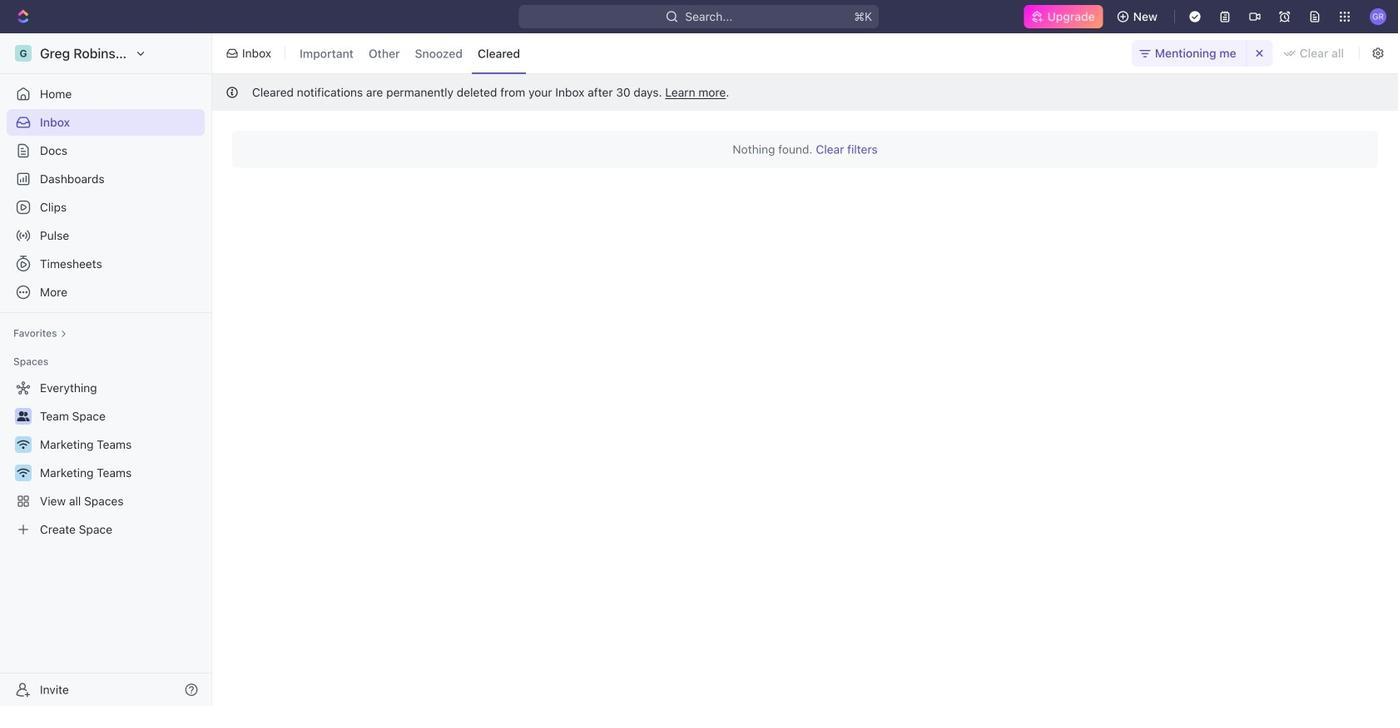 Task type: vqa. For each thing, say whether or not it's contained in the screenshot.
ADD APPS AND WEBSITES ALONGSIDE YOUR TASKS WITH EMBED VIEW TO SAVE TIME AND REDUCE CONTEXT SWITCHING.
no



Task type: locate. For each thing, give the bounding box(es) containing it.
2 wifi image from the top
[[17, 468, 30, 478]]

tab list
[[291, 30, 530, 77]]

wifi image
[[17, 440, 30, 450], [17, 468, 30, 478]]

1 vertical spatial wifi image
[[17, 468, 30, 478]]

1 wifi image from the top
[[17, 440, 30, 450]]

0 vertical spatial wifi image
[[17, 440, 30, 450]]

tree
[[7, 375, 205, 543]]



Task type: describe. For each thing, give the bounding box(es) containing it.
greg robinson's workspace, , element
[[15, 45, 32, 62]]

user group image
[[17, 411, 30, 421]]

sidebar navigation
[[0, 33, 216, 706]]

tree inside sidebar navigation
[[7, 375, 205, 543]]



